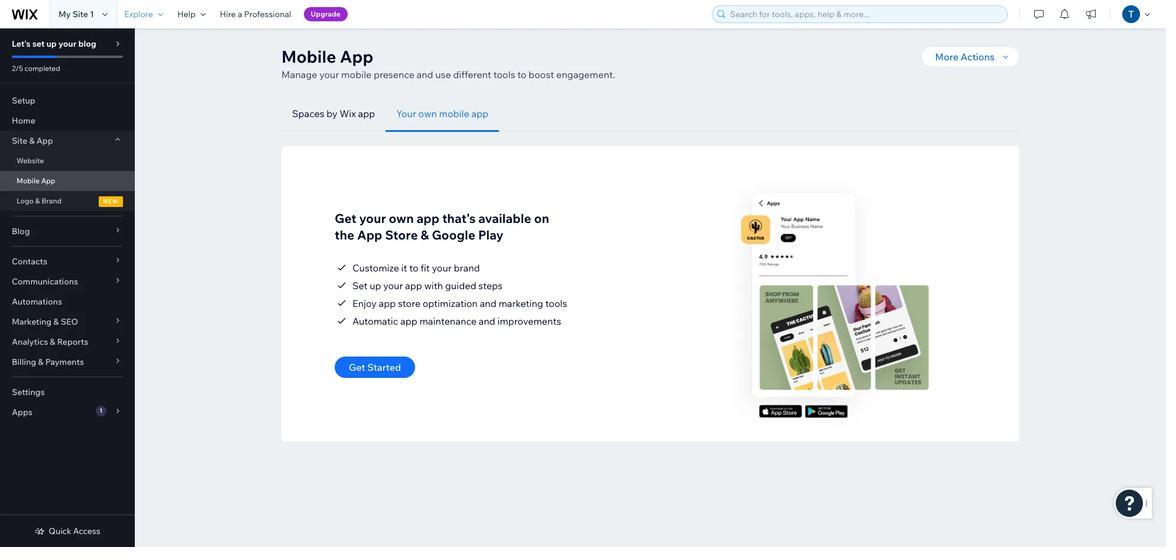 Task type: locate. For each thing, give the bounding box(es) containing it.
0 horizontal spatial 1
[[90, 9, 94, 20]]

customize
[[352, 262, 399, 274]]

1 horizontal spatial own
[[418, 108, 437, 119]]

your inside the 'sidebar' element
[[59, 38, 76, 49]]

0 horizontal spatial mobile
[[341, 69, 372, 80]]

mobile up manage
[[282, 46, 336, 67]]

billing & payments button
[[0, 352, 135, 372]]

store
[[385, 227, 418, 242]]

0 vertical spatial get
[[335, 211, 356, 226]]

1 horizontal spatial up
[[370, 280, 381, 292]]

1 vertical spatial mobile
[[17, 176, 40, 185]]

brand
[[454, 262, 480, 274]]

up inside the 'customize it to fit your brand set up your app with guided steps enjoy app store optimization and marketing tools automatic app maintenance and improvements'
[[370, 280, 381, 292]]

up inside the 'sidebar' element
[[46, 38, 57, 49]]

analytics
[[12, 337, 48, 347]]

brand
[[41, 196, 62, 205]]

boost
[[529, 69, 554, 80]]

0 vertical spatial mobile
[[341, 69, 372, 80]]

marketing & seo
[[12, 316, 78, 327]]

1 vertical spatial tools
[[545, 297, 567, 309]]

1 right 'my'
[[90, 9, 94, 20]]

up
[[46, 38, 57, 49], [370, 280, 381, 292]]

1 down the settings "link"
[[100, 407, 103, 415]]

your own mobile app button
[[386, 96, 499, 132]]

communications
[[12, 276, 78, 287]]

app inside your own mobile app button
[[472, 108, 489, 119]]

site right 'my'
[[73, 9, 88, 20]]

contacts button
[[0, 251, 135, 271]]

to
[[517, 69, 527, 80], [409, 262, 418, 274]]

your
[[396, 108, 416, 119]]

automations
[[12, 296, 62, 307]]

0 horizontal spatial own
[[389, 211, 414, 226]]

payments
[[45, 357, 84, 367]]

get inside get started button
[[349, 361, 365, 373]]

1 vertical spatial get
[[349, 361, 365, 373]]

own inside get your own app that's available on the app store & google play
[[389, 211, 414, 226]]

& left seo
[[53, 316, 59, 327]]

mobile app link
[[0, 171, 135, 191]]

1 vertical spatial to
[[409, 262, 418, 274]]

site
[[73, 9, 88, 20], [12, 135, 27, 146]]

mobile down website
[[17, 176, 40, 185]]

& right "store" at the left of the page
[[421, 227, 429, 242]]

own inside button
[[418, 108, 437, 119]]

analytics & reports button
[[0, 332, 135, 352]]

marketing & seo button
[[0, 312, 135, 332]]

to left boost
[[517, 69, 527, 80]]

improvements
[[498, 315, 561, 327]]

app
[[340, 46, 373, 67], [37, 135, 53, 146], [41, 176, 55, 185], [357, 227, 382, 242]]

1 vertical spatial mobile
[[439, 108, 469, 119]]

your inside get your own app that's available on the app store & google play
[[359, 211, 386, 226]]

tools right different
[[494, 69, 515, 80]]

0 vertical spatial up
[[46, 38, 57, 49]]

own right your
[[418, 108, 437, 119]]

& inside site & app dropdown button
[[29, 135, 35, 146]]

app inside spaces by wix app button
[[358, 108, 375, 119]]

upgrade
[[311, 9, 341, 18]]

available
[[478, 211, 531, 226]]

own
[[418, 108, 437, 119], [389, 211, 414, 226]]

0 vertical spatial site
[[73, 9, 88, 20]]

tools up improvements at the bottom of page
[[545, 297, 567, 309]]

reports
[[57, 337, 88, 347]]

site & app button
[[0, 131, 135, 151]]

0 horizontal spatial tools
[[494, 69, 515, 80]]

0 vertical spatial own
[[418, 108, 437, 119]]

get started
[[349, 361, 401, 373]]

get your own app that's available on the app store & google play
[[335, 211, 549, 242]]

1 horizontal spatial tools
[[545, 297, 567, 309]]

app right the
[[357, 227, 382, 242]]

& inside billing & payments dropdown button
[[38, 357, 43, 367]]

1 horizontal spatial mobile
[[439, 108, 469, 119]]

get inside get your own app that's available on the app store & google play
[[335, 211, 356, 226]]

get up the
[[335, 211, 356, 226]]

1 horizontal spatial mobile
[[282, 46, 336, 67]]

get left started
[[349, 361, 365, 373]]

app down different
[[472, 108, 489, 119]]

app right wix
[[358, 108, 375, 119]]

get
[[335, 211, 356, 226], [349, 361, 365, 373]]

0 vertical spatial to
[[517, 69, 527, 80]]

quick
[[49, 526, 71, 536]]

app inside mobile app link
[[41, 176, 55, 185]]

1 vertical spatial up
[[370, 280, 381, 292]]

0 vertical spatial tools
[[494, 69, 515, 80]]

mobile inside the 'sidebar' element
[[17, 176, 40, 185]]

app inside site & app dropdown button
[[37, 135, 53, 146]]

& left reports
[[50, 337, 55, 347]]

and inside the mobile app manage your mobile presence and use different tools to boost engagement.
[[417, 69, 433, 80]]

site inside site & app dropdown button
[[12, 135, 27, 146]]

0 horizontal spatial site
[[12, 135, 27, 146]]

website link
[[0, 151, 135, 171]]

0 vertical spatial 1
[[90, 9, 94, 20]]

0 vertical spatial and
[[417, 69, 433, 80]]

mobile
[[282, 46, 336, 67], [17, 176, 40, 185]]

home link
[[0, 111, 135, 131]]

1 horizontal spatial to
[[517, 69, 527, 80]]

your right manage
[[319, 69, 339, 80]]

mobile
[[341, 69, 372, 80], [439, 108, 469, 119]]

0 horizontal spatial to
[[409, 262, 418, 274]]

set
[[352, 280, 368, 292]]

1 vertical spatial and
[[480, 297, 497, 309]]

site down home
[[12, 135, 27, 146]]

your left blog
[[59, 38, 76, 49]]

logo & brand
[[17, 196, 62, 205]]

& right the billing
[[38, 357, 43, 367]]

logo
[[17, 196, 34, 205]]

mobile inside the mobile app manage your mobile presence and use different tools to boost engagement.
[[282, 46, 336, 67]]

& inside analytics & reports popup button
[[50, 337, 55, 347]]

0 horizontal spatial up
[[46, 38, 57, 49]]

app down upgrade button
[[340, 46, 373, 67]]

your
[[59, 38, 76, 49], [319, 69, 339, 80], [359, 211, 386, 226], [432, 262, 452, 274], [383, 280, 403, 292]]

1 horizontal spatial site
[[73, 9, 88, 20]]

own up "store" at the left of the page
[[389, 211, 414, 226]]

automatic
[[352, 315, 398, 327]]

tools inside the mobile app manage your mobile presence and use different tools to boost engagement.
[[494, 69, 515, 80]]

app up google
[[417, 211, 440, 226]]

to right it
[[409, 262, 418, 274]]

quick access button
[[34, 526, 100, 536]]

Search for tools, apps, help & more... field
[[727, 6, 1004, 22]]

get for get started
[[349, 361, 365, 373]]

home
[[12, 115, 35, 126]]

my
[[59, 9, 71, 20]]

app up store
[[405, 280, 422, 292]]

0 vertical spatial mobile
[[282, 46, 336, 67]]

& for reports
[[50, 337, 55, 347]]

sidebar element
[[0, 28, 135, 547]]

1 vertical spatial 1
[[100, 407, 103, 415]]

1 vertical spatial site
[[12, 135, 27, 146]]

app up brand
[[41, 176, 55, 185]]

app up website
[[37, 135, 53, 146]]

optimization
[[423, 297, 478, 309]]

seo
[[61, 316, 78, 327]]

& up website
[[29, 135, 35, 146]]

mobile for mobile app manage your mobile presence and use different tools to boost engagement.
[[282, 46, 336, 67]]

help button
[[170, 0, 213, 28]]

tools
[[494, 69, 515, 80], [545, 297, 567, 309]]

& right logo
[[35, 196, 40, 205]]

tab list
[[282, 96, 1020, 132]]

fit
[[421, 262, 430, 274]]

app down store
[[400, 315, 417, 327]]

& inside marketing & seo popup button
[[53, 316, 59, 327]]

let's set up your blog
[[12, 38, 96, 49]]

and
[[417, 69, 433, 80], [480, 297, 497, 309], [479, 315, 495, 327]]

0 horizontal spatial mobile
[[17, 176, 40, 185]]

mobile app
[[17, 176, 55, 185]]

1 vertical spatial own
[[389, 211, 414, 226]]

on
[[534, 211, 549, 226]]

that's
[[442, 211, 476, 226]]

your up "store" at the left of the page
[[359, 211, 386, 226]]

1 horizontal spatial 1
[[100, 407, 103, 415]]

mobile left presence at the top left of the page
[[341, 69, 372, 80]]

app
[[358, 108, 375, 119], [472, 108, 489, 119], [417, 211, 440, 226], [405, 280, 422, 292], [379, 297, 396, 309], [400, 315, 417, 327]]

mobile down use
[[439, 108, 469, 119]]

&
[[29, 135, 35, 146], [35, 196, 40, 205], [421, 227, 429, 242], [53, 316, 59, 327], [50, 337, 55, 347], [38, 357, 43, 367]]

1
[[90, 9, 94, 20], [100, 407, 103, 415]]

enjoy
[[352, 297, 377, 309]]

& for app
[[29, 135, 35, 146]]



Task type: vqa. For each thing, say whether or not it's contained in the screenshot.
own inside the button
yes



Task type: describe. For each thing, give the bounding box(es) containing it.
maintenance
[[420, 315, 477, 327]]

mobile for mobile app
[[17, 176, 40, 185]]

your right fit
[[432, 262, 452, 274]]

customize it to fit your brand set up your app with guided steps enjoy app store optimization and marketing tools automatic app maintenance and improvements
[[352, 262, 567, 327]]

new
[[103, 198, 119, 205]]

hire
[[220, 9, 236, 20]]

mobile app manage your mobile presence and use different tools to boost engagement.
[[282, 46, 615, 80]]

app inside the mobile app manage your mobile presence and use different tools to boost engagement.
[[340, 46, 373, 67]]

contacts
[[12, 256, 47, 267]]

your down it
[[383, 280, 403, 292]]

a
[[238, 9, 242, 20]]

steps
[[479, 280, 503, 292]]

app inside get your own app that's available on the app store & google play
[[357, 227, 382, 242]]

app up automatic
[[379, 297, 396, 309]]

& for payments
[[38, 357, 43, 367]]

access
[[73, 526, 100, 536]]

explore
[[124, 9, 153, 20]]

more actions button
[[921, 46, 1020, 67]]

blog
[[12, 226, 30, 237]]

use
[[435, 69, 451, 80]]

tab list containing spaces by wix app
[[282, 96, 1020, 132]]

professional
[[244, 9, 291, 20]]

completed
[[25, 64, 60, 73]]

more actions
[[935, 51, 995, 63]]

it
[[401, 262, 407, 274]]

wix
[[340, 108, 356, 119]]

guided
[[445, 280, 476, 292]]

communications button
[[0, 271, 135, 292]]

spaces by wix app
[[292, 108, 375, 119]]

automations link
[[0, 292, 135, 312]]

mobile inside the mobile app manage your mobile presence and use different tools to boost engagement.
[[341, 69, 372, 80]]

blog button
[[0, 221, 135, 241]]

get started button
[[335, 357, 415, 378]]

marketing
[[12, 316, 52, 327]]

help
[[177, 9, 196, 20]]

2 vertical spatial and
[[479, 315, 495, 327]]

2/5
[[12, 64, 23, 73]]

& for seo
[[53, 316, 59, 327]]

site & app
[[12, 135, 53, 146]]

spaces by wix app button
[[282, 96, 386, 132]]

my site 1
[[59, 9, 94, 20]]

website
[[17, 156, 44, 165]]

billing & payments
[[12, 357, 84, 367]]

presence
[[374, 69, 415, 80]]

settings link
[[0, 382, 135, 402]]

setup
[[12, 95, 35, 106]]

analytics & reports
[[12, 337, 88, 347]]

to inside the 'customize it to fit your brand set up your app with guided steps enjoy app store optimization and marketing tools automatic app maintenance and improvements'
[[409, 262, 418, 274]]

let's
[[12, 38, 31, 49]]

spaces
[[292, 108, 324, 119]]

your own mobile app
[[396, 108, 489, 119]]

more
[[935, 51, 959, 63]]

blog
[[78, 38, 96, 49]]

by
[[327, 108, 337, 119]]

setup link
[[0, 90, 135, 111]]

store
[[398, 297, 421, 309]]

1 inside the 'sidebar' element
[[100, 407, 103, 415]]

app inside get your own app that's available on the app store & google play
[[417, 211, 440, 226]]

actions
[[961, 51, 995, 63]]

mobile inside button
[[439, 108, 469, 119]]

google
[[432, 227, 475, 242]]

billing
[[12, 357, 36, 367]]

upgrade button
[[304, 7, 348, 21]]

get for get your own app that's available on the app store & google play
[[335, 211, 356, 226]]

tools inside the 'customize it to fit your brand set up your app with guided steps enjoy app store optimization and marketing tools automatic app maintenance and improvements'
[[545, 297, 567, 309]]

play
[[478, 227, 504, 242]]

engagement.
[[556, 69, 615, 80]]

manage
[[282, 69, 317, 80]]

2/5 completed
[[12, 64, 60, 73]]

hire a professional link
[[213, 0, 298, 28]]

& for brand
[[35, 196, 40, 205]]

to inside the mobile app manage your mobile presence and use different tools to boost engagement.
[[517, 69, 527, 80]]

the
[[335, 227, 354, 242]]

set
[[32, 38, 45, 49]]

settings
[[12, 387, 45, 397]]

marketing
[[499, 297, 543, 309]]

your inside the mobile app manage your mobile presence and use different tools to boost engagement.
[[319, 69, 339, 80]]

& inside get your own app that's available on the app store & google play
[[421, 227, 429, 242]]

apps
[[12, 407, 32, 418]]

hire a professional
[[220, 9, 291, 20]]

different
[[453, 69, 491, 80]]

with
[[424, 280, 443, 292]]

quick access
[[49, 526, 100, 536]]

started
[[367, 361, 401, 373]]



